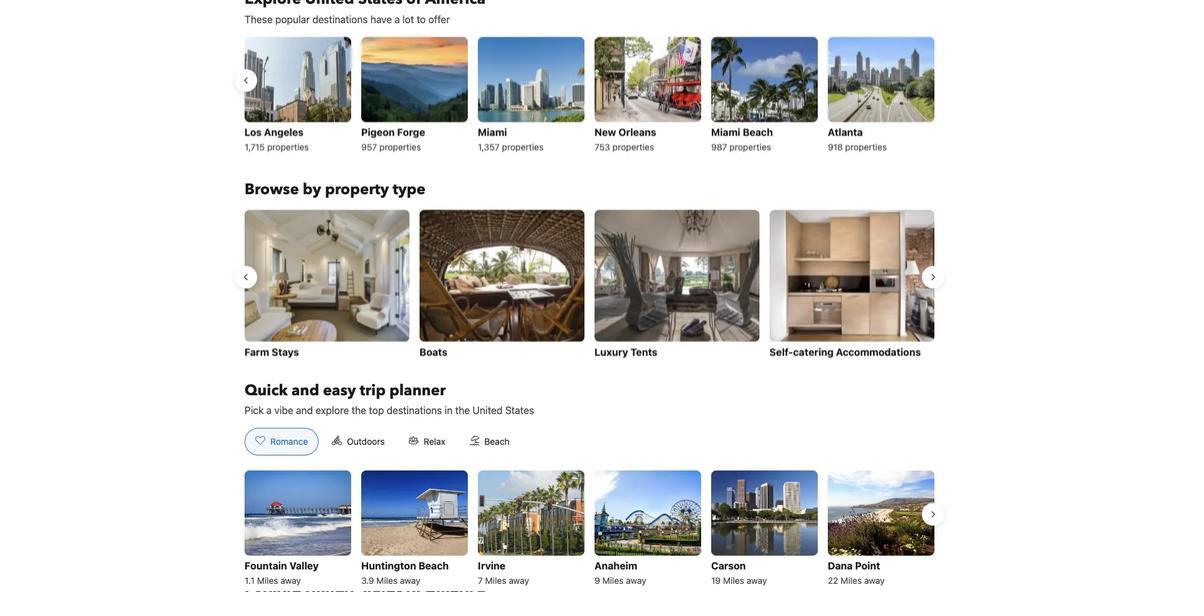 Task type: describe. For each thing, give the bounding box(es) containing it.
properties for miami
[[730, 142, 772, 152]]

tab list containing romance
[[235, 429, 531, 457]]

22
[[828, 576, 839, 587]]

orleans
[[619, 126, 657, 138]]

away inside dana point 22 miles away
[[865, 576, 885, 587]]

beach for miami beach
[[743, 126, 773, 138]]

pick
[[245, 405, 264, 417]]

away inside irvine 7 miles away
[[509, 576, 529, 587]]

new orleans 753 properties
[[595, 126, 657, 152]]

browse
[[245, 179, 299, 200]]

easy
[[323, 381, 356, 401]]

relax
[[424, 437, 446, 447]]

0 vertical spatial a
[[395, 13, 400, 25]]

carson
[[712, 561, 746, 573]]

planner
[[390, 381, 446, 401]]

new
[[595, 126, 616, 138]]

753
[[595, 142, 610, 152]]

1,715
[[245, 142, 265, 152]]

beach button
[[459, 429, 521, 456]]

region containing los angeles
[[235, 32, 945, 160]]

2 the from the left
[[455, 405, 470, 417]]

luxury
[[595, 346, 629, 358]]

farm stays link
[[245, 210, 410, 361]]

self-catering accommodations link
[[770, 210, 935, 361]]

los angeles 1,715 properties
[[245, 126, 309, 152]]

lot
[[403, 13, 414, 25]]

fountain valley 1.1 miles away
[[245, 561, 319, 587]]

miles inside 'anaheim 9 miles away'
[[603, 576, 624, 587]]

popular
[[275, 13, 310, 25]]

dana
[[828, 561, 853, 573]]

away inside the carson 19 miles away
[[747, 576, 767, 587]]

beach for huntington beach
[[419, 561, 449, 573]]

miles inside fountain valley 1.1 miles away
[[257, 576, 278, 587]]

atlanta 918 properties
[[828, 126, 887, 152]]

stays
[[272, 346, 299, 358]]

0 vertical spatial and
[[292, 381, 319, 401]]

quick
[[245, 381, 288, 401]]

1.1
[[245, 576, 255, 587]]

properties inside atlanta 918 properties
[[846, 142, 887, 152]]

miami for 1,357
[[478, 126, 507, 138]]

have
[[371, 13, 392, 25]]

anaheim 9 miles away
[[595, 561, 647, 587]]

19
[[712, 576, 721, 587]]

1 vertical spatial and
[[296, 405, 313, 417]]

miles inside the carson 19 miles away
[[723, 576, 745, 587]]

property
[[325, 179, 389, 200]]

away inside "huntington beach 3.9 miles away"
[[400, 576, 421, 587]]

pigeon forge 957 properties
[[361, 126, 425, 152]]

outdoors
[[347, 437, 385, 447]]

these
[[245, 13, 273, 25]]

3.9
[[361, 576, 374, 587]]

miami for beach
[[712, 126, 741, 138]]

these popular destinations have a lot to offer
[[245, 13, 450, 25]]

7
[[478, 576, 483, 587]]

tents
[[631, 346, 658, 358]]

boats
[[420, 346, 448, 358]]

states
[[505, 405, 534, 417]]

offer
[[429, 13, 450, 25]]

point
[[856, 561, 881, 573]]

type
[[393, 179, 426, 200]]

away inside fountain valley 1.1 miles away
[[281, 576, 301, 587]]

irvine 7 miles away
[[478, 561, 529, 587]]

properties inside the miami 1,357 properties
[[502, 142, 544, 152]]

destinations inside quick and easy trip planner pick a vibe and explore the top destinations in the united states
[[387, 405, 442, 417]]

carson 19 miles away
[[712, 561, 767, 587]]

valley
[[290, 561, 319, 573]]



Task type: vqa. For each thing, say whether or not it's contained in the screenshot.
Outdoors
yes



Task type: locate. For each thing, give the bounding box(es) containing it.
1 vertical spatial beach
[[485, 437, 510, 447]]

beach inside miami beach 987 properties
[[743, 126, 773, 138]]

quick and easy trip planner pick a vibe and explore the top destinations in the united states
[[245, 381, 534, 417]]

destinations left the have
[[313, 13, 368, 25]]

miles down carson
[[723, 576, 745, 587]]

boats link
[[420, 210, 585, 361]]

browse by property type
[[245, 179, 426, 200]]

luxury tents link
[[595, 210, 760, 361]]

1 region from the top
[[235, 32, 945, 160]]

2 miami from the left
[[712, 126, 741, 138]]

1 miles from the left
[[257, 576, 278, 587]]

top
[[369, 405, 384, 417]]

by
[[303, 179, 321, 200]]

properties
[[267, 142, 309, 152], [380, 142, 421, 152], [502, 142, 544, 152], [613, 142, 654, 152], [730, 142, 772, 152], [846, 142, 887, 152]]

in
[[445, 405, 453, 417]]

6 properties from the left
[[846, 142, 887, 152]]

anaheim
[[595, 561, 638, 573]]

properties for los
[[267, 142, 309, 152]]

the left the top
[[352, 405, 367, 417]]

away right 7 at the left of the page
[[509, 576, 529, 587]]

3 properties from the left
[[502, 142, 544, 152]]

0 horizontal spatial destinations
[[313, 13, 368, 25]]

and right vibe
[[296, 405, 313, 417]]

0 vertical spatial destinations
[[313, 13, 368, 25]]

huntington beach 3.9 miles away
[[361, 561, 449, 587]]

2 horizontal spatial beach
[[743, 126, 773, 138]]

a inside quick and easy trip planner pick a vibe and explore the top destinations in the united states
[[266, 405, 272, 417]]

beach inside button
[[485, 437, 510, 447]]

angeles
[[264, 126, 304, 138]]

3 miles from the left
[[485, 576, 507, 587]]

0 horizontal spatial a
[[266, 405, 272, 417]]

miles down anaheim
[[603, 576, 624, 587]]

and up vibe
[[292, 381, 319, 401]]

and
[[292, 381, 319, 401], [296, 405, 313, 417]]

dana point 22 miles away
[[828, 561, 885, 587]]

a
[[395, 13, 400, 25], [266, 405, 272, 417]]

properties right 987
[[730, 142, 772, 152]]

1 horizontal spatial a
[[395, 13, 400, 25]]

properties inside new orleans 753 properties
[[613, 142, 654, 152]]

pigeon
[[361, 126, 395, 138]]

romance
[[270, 437, 308, 447]]

1 miami from the left
[[478, 126, 507, 138]]

2 region from the top
[[235, 205, 945, 366]]

4 away from the left
[[626, 576, 647, 587]]

away down valley
[[281, 576, 301, 587]]

fountain
[[245, 561, 287, 573]]

2 away from the left
[[400, 576, 421, 587]]

miami up 987
[[712, 126, 741, 138]]

properties inside miami beach 987 properties
[[730, 142, 772, 152]]

relax button
[[398, 429, 456, 456]]

miles inside irvine 7 miles away
[[485, 576, 507, 587]]

properties right 1,357
[[502, 142, 544, 152]]

5 away from the left
[[747, 576, 767, 587]]

away down the "point"
[[865, 576, 885, 587]]

away down huntington in the bottom of the page
[[400, 576, 421, 587]]

0 horizontal spatial the
[[352, 405, 367, 417]]

5 miles from the left
[[723, 576, 745, 587]]

1 properties from the left
[[267, 142, 309, 152]]

self-
[[770, 346, 794, 358]]

explore
[[316, 405, 349, 417]]

3 away from the left
[[509, 576, 529, 587]]

trip
[[360, 381, 386, 401]]

properties down atlanta
[[846, 142, 887, 152]]

miles down the fountain
[[257, 576, 278, 587]]

region
[[235, 32, 945, 160], [235, 205, 945, 366], [235, 466, 945, 593]]

catering
[[794, 346, 834, 358]]

miles down huntington in the bottom of the page
[[377, 576, 398, 587]]

properties inside pigeon forge 957 properties
[[380, 142, 421, 152]]

outdoors button
[[321, 429, 396, 456]]

miami
[[478, 126, 507, 138], [712, 126, 741, 138]]

destinations
[[313, 13, 368, 25], [387, 405, 442, 417]]

987
[[712, 142, 728, 152]]

self-catering accommodations
[[770, 346, 921, 358]]

properties down angeles
[[267, 142, 309, 152]]

miles inside dana point 22 miles away
[[841, 576, 862, 587]]

a left lot
[[395, 13, 400, 25]]

the right in in the left bottom of the page
[[455, 405, 470, 417]]

6 away from the left
[[865, 576, 885, 587]]

2 vertical spatial region
[[235, 466, 945, 593]]

miami inside miami beach 987 properties
[[712, 126, 741, 138]]

miami inside the miami 1,357 properties
[[478, 126, 507, 138]]

2 vertical spatial beach
[[419, 561, 449, 573]]

miami 1,357 properties
[[478, 126, 544, 152]]

beach
[[743, 126, 773, 138], [485, 437, 510, 447], [419, 561, 449, 573]]

miles right 22
[[841, 576, 862, 587]]

farm stays
[[245, 346, 299, 358]]

1 vertical spatial region
[[235, 205, 945, 366]]

1 vertical spatial a
[[266, 405, 272, 417]]

away down anaheim
[[626, 576, 647, 587]]

tab list
[[235, 429, 531, 457]]

away inside 'anaheim 9 miles away'
[[626, 576, 647, 587]]

properties down "orleans"
[[613, 142, 654, 152]]

united
[[473, 405, 503, 417]]

accommodations
[[836, 346, 921, 358]]

miles right 7 at the left of the page
[[485, 576, 507, 587]]

destinations down planner
[[387, 405, 442, 417]]

away right the 19
[[747, 576, 767, 587]]

away
[[281, 576, 301, 587], [400, 576, 421, 587], [509, 576, 529, 587], [626, 576, 647, 587], [747, 576, 767, 587], [865, 576, 885, 587]]

to
[[417, 13, 426, 25]]

4 miles from the left
[[603, 576, 624, 587]]

romance button
[[245, 429, 319, 456]]

miami beach 987 properties
[[712, 126, 773, 152]]

918
[[828, 142, 843, 152]]

irvine
[[478, 561, 506, 573]]

properties down forge
[[380, 142, 421, 152]]

1 horizontal spatial the
[[455, 405, 470, 417]]

1 horizontal spatial beach
[[485, 437, 510, 447]]

properties for pigeon
[[380, 142, 421, 152]]

6 miles from the left
[[841, 576, 862, 587]]

vibe
[[274, 405, 294, 417]]

0 horizontal spatial beach
[[419, 561, 449, 573]]

the
[[352, 405, 367, 417], [455, 405, 470, 417]]

2 miles from the left
[[377, 576, 398, 587]]

farm
[[245, 346, 269, 358]]

los
[[245, 126, 262, 138]]

0 horizontal spatial miami
[[478, 126, 507, 138]]

957
[[361, 142, 377, 152]]

miami up 1,357
[[478, 126, 507, 138]]

forge
[[397, 126, 425, 138]]

luxury tents
[[595, 346, 658, 358]]

4 properties from the left
[[613, 142, 654, 152]]

1 the from the left
[[352, 405, 367, 417]]

a left vibe
[[266, 405, 272, 417]]

properties for new
[[613, 142, 654, 152]]

0 vertical spatial region
[[235, 32, 945, 160]]

beach inside "huntington beach 3.9 miles away"
[[419, 561, 449, 573]]

region containing farm stays
[[235, 205, 945, 366]]

1 away from the left
[[281, 576, 301, 587]]

5 properties from the left
[[730, 142, 772, 152]]

1 horizontal spatial miami
[[712, 126, 741, 138]]

region containing fountain valley
[[235, 466, 945, 593]]

huntington
[[361, 561, 416, 573]]

3 region from the top
[[235, 466, 945, 593]]

miles inside "huntington beach 3.9 miles away"
[[377, 576, 398, 587]]

9
[[595, 576, 600, 587]]

1,357
[[478, 142, 500, 152]]

2 properties from the left
[[380, 142, 421, 152]]

1 vertical spatial destinations
[[387, 405, 442, 417]]

atlanta
[[828, 126, 863, 138]]

properties inside los angeles 1,715 properties
[[267, 142, 309, 152]]

miles
[[257, 576, 278, 587], [377, 576, 398, 587], [485, 576, 507, 587], [603, 576, 624, 587], [723, 576, 745, 587], [841, 576, 862, 587]]

1 horizontal spatial destinations
[[387, 405, 442, 417]]

0 vertical spatial beach
[[743, 126, 773, 138]]



